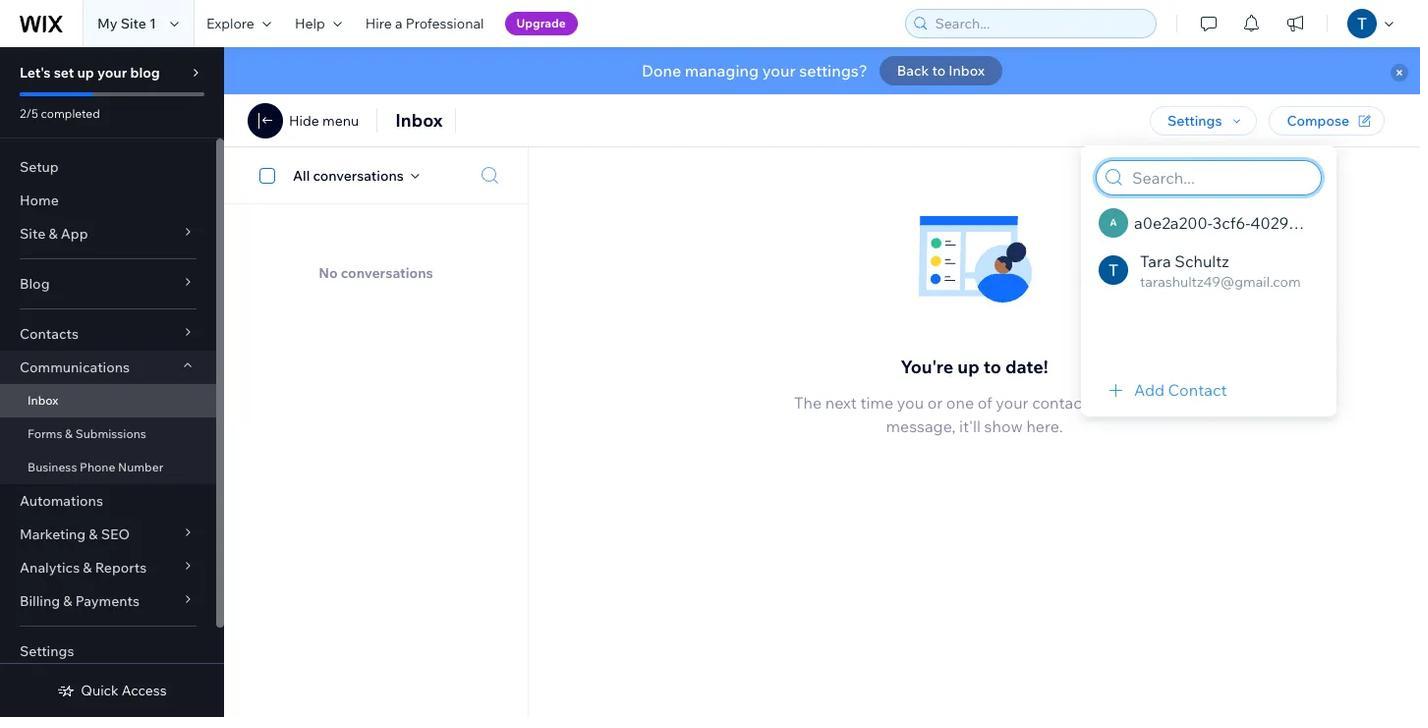 Task type: vqa. For each thing, say whether or not it's contained in the screenshot.
Email Marketing related to Email Marketing 'button'
no



Task type: locate. For each thing, give the bounding box(es) containing it.
site down home
[[20, 225, 45, 243]]

to inside button
[[932, 62, 946, 80]]

settings
[[1168, 112, 1222, 130], [20, 643, 74, 660]]

tara schultz tarashultz49@gmail.com
[[1140, 252, 1301, 291]]

0 horizontal spatial site
[[20, 225, 45, 243]]

0 horizontal spatial to
[[932, 62, 946, 80]]

completed
[[41, 106, 100, 121]]

0 vertical spatial to
[[932, 62, 946, 80]]

site & app
[[20, 225, 88, 243]]

settings for settings link
[[20, 643, 74, 660]]

add contact button
[[1105, 378, 1227, 402]]

analytics & reports button
[[0, 551, 216, 585]]

a right sends
[[1146, 393, 1155, 413]]

inbox right menu
[[395, 109, 443, 132]]

2 vertical spatial inbox
[[28, 393, 58, 408]]

of
[[978, 393, 992, 413]]

0 vertical spatial conversations
[[313, 167, 404, 184]]

your inside the next time you or one of your contacts sends a message, it'll show here.
[[996, 393, 1029, 413]]

inbox up forms
[[28, 393, 58, 408]]

settings?
[[799, 61, 868, 81]]

setup link
[[0, 150, 216, 184]]

1 vertical spatial a
[[1146, 393, 1155, 413]]

to
[[932, 62, 946, 80], [984, 356, 1001, 378]]

marketing & seo button
[[0, 518, 216, 551]]

my site 1
[[97, 15, 156, 32]]

& inside marketing & seo 'dropdown button'
[[89, 526, 98, 544]]

your left settings?
[[762, 61, 796, 81]]

up up one on the bottom right
[[958, 356, 980, 378]]

0 horizontal spatial a
[[395, 15, 403, 32]]

0 vertical spatial site
[[121, 15, 146, 32]]

& for forms
[[65, 427, 73, 441]]

2 horizontal spatial your
[[996, 393, 1029, 413]]

0 horizontal spatial up
[[77, 64, 94, 82]]

my
[[97, 15, 117, 32]]

& right forms
[[65, 427, 73, 441]]

up
[[77, 64, 94, 82], [958, 356, 980, 378]]

you're
[[901, 356, 954, 378]]

hide menu
[[289, 112, 359, 130]]

forms & submissions
[[28, 427, 146, 441]]

Search... field
[[929, 10, 1150, 37], [1126, 161, 1315, 195]]

business phone number
[[28, 460, 163, 475]]

None checkbox
[[249, 164, 293, 187]]

0 vertical spatial a
[[395, 15, 403, 32]]

automations link
[[0, 485, 216, 518]]

add
[[1134, 380, 1165, 400]]

settings for settings button
[[1168, 112, 1222, 130]]

1 horizontal spatial inbox
[[395, 109, 443, 132]]

1 horizontal spatial a
[[1146, 393, 1155, 413]]

1 horizontal spatial site
[[121, 15, 146, 32]]

1
[[149, 15, 156, 32]]

tara schultz image
[[1099, 256, 1128, 285]]

& for marketing
[[89, 526, 98, 544]]

settings button
[[1150, 106, 1258, 136]]

1 vertical spatial site
[[20, 225, 45, 243]]

& left app
[[49, 225, 58, 243]]

marketing
[[20, 526, 86, 544]]

back
[[897, 62, 929, 80]]

up right set
[[77, 64, 94, 82]]

conversations
[[313, 167, 404, 184], [341, 264, 433, 282]]

settings inside button
[[1168, 112, 1222, 130]]

all
[[293, 167, 310, 184]]

& inside analytics & reports popup button
[[83, 559, 92, 577]]

hide menu button
[[248, 103, 359, 139], [289, 112, 359, 130]]

inbox inside sidebar 'element'
[[28, 393, 58, 408]]

1 vertical spatial up
[[958, 356, 980, 378]]

0 vertical spatial up
[[77, 64, 94, 82]]

quick
[[81, 682, 119, 700]]

your left blog
[[97, 64, 127, 82]]

conversations right no
[[341, 264, 433, 282]]

& right billing
[[63, 593, 72, 610]]

add contact
[[1134, 380, 1227, 400]]

2 horizontal spatial inbox
[[949, 62, 985, 80]]

2/5
[[20, 106, 38, 121]]

a
[[395, 15, 403, 32], [1146, 393, 1155, 413]]

to right back at top right
[[932, 62, 946, 80]]

& inside forms & submissions "link"
[[65, 427, 73, 441]]

sends
[[1099, 393, 1143, 413]]

1 horizontal spatial settings
[[1168, 112, 1222, 130]]

& inside billing & payments popup button
[[63, 593, 72, 610]]

billing & payments
[[20, 593, 140, 610]]

& inside site & app popup button
[[49, 225, 58, 243]]

conversations for all conversations
[[313, 167, 404, 184]]

upgrade button
[[505, 12, 578, 35]]

access
[[122, 682, 167, 700]]

back to inbox button
[[879, 56, 1003, 86]]

0 horizontal spatial your
[[97, 64, 127, 82]]

1 vertical spatial conversations
[[341, 264, 433, 282]]

hire
[[365, 15, 392, 32]]

contacts button
[[0, 317, 216, 351]]

site inside popup button
[[20, 225, 45, 243]]

&
[[49, 225, 58, 243], [65, 427, 73, 441], [89, 526, 98, 544], [83, 559, 92, 577], [63, 593, 72, 610]]

1 vertical spatial settings
[[20, 643, 74, 660]]

one
[[946, 393, 974, 413]]

to left 'date!'
[[984, 356, 1001, 378]]

analytics
[[20, 559, 80, 577]]

& for billing
[[63, 593, 72, 610]]

your
[[762, 61, 796, 81], [97, 64, 127, 82], [996, 393, 1029, 413]]

1 horizontal spatial up
[[958, 356, 980, 378]]

1 horizontal spatial to
[[984, 356, 1001, 378]]

inbox link
[[0, 384, 216, 418]]

settings inside sidebar 'element'
[[20, 643, 74, 660]]

home link
[[0, 184, 216, 217]]

back to inbox
[[897, 62, 985, 80]]

communications
[[20, 359, 130, 376]]

inbox
[[949, 62, 985, 80], [395, 109, 443, 132], [28, 393, 58, 408]]

upgrade
[[517, 16, 566, 30]]

& left reports
[[83, 559, 92, 577]]

1 horizontal spatial your
[[762, 61, 796, 81]]

up inside sidebar 'element'
[[77, 64, 94, 82]]

your inside sidebar 'element'
[[97, 64, 127, 82]]

& left seo
[[89, 526, 98, 544]]

1 vertical spatial search... field
[[1126, 161, 1315, 195]]

phone
[[80, 460, 115, 475]]

explore
[[206, 15, 254, 32]]

site
[[121, 15, 146, 32], [20, 225, 45, 243]]

0 horizontal spatial settings
[[20, 643, 74, 660]]

a right hire
[[395, 15, 403, 32]]

0 vertical spatial settings
[[1168, 112, 1222, 130]]

0 vertical spatial inbox
[[949, 62, 985, 80]]

no conversations
[[319, 264, 433, 282]]

conversations right all
[[313, 167, 404, 184]]

business phone number link
[[0, 451, 216, 485]]

inbox right back at top right
[[949, 62, 985, 80]]

0 horizontal spatial inbox
[[28, 393, 58, 408]]

& for site
[[49, 225, 58, 243]]

site left 1 on the left top of page
[[121, 15, 146, 32]]

your up show
[[996, 393, 1029, 413]]

number
[[118, 460, 163, 475]]

compose
[[1287, 112, 1349, 130]]

contacts
[[1032, 393, 1096, 413]]

let's
[[20, 64, 51, 82]]

date!
[[1005, 356, 1048, 378]]

or
[[927, 393, 943, 413]]



Task type: describe. For each thing, give the bounding box(es) containing it.
business
[[28, 460, 77, 475]]

contacts
[[20, 325, 79, 343]]

hire a professional link
[[354, 0, 496, 47]]

your inside done managing your settings? alert
[[762, 61, 796, 81]]

done
[[642, 61, 681, 81]]

quick access button
[[57, 682, 167, 700]]

forms & submissions link
[[0, 418, 216, 451]]

1 vertical spatial to
[[984, 356, 1001, 378]]

set
[[54, 64, 74, 82]]

reports
[[95, 559, 147, 577]]

inbox inside button
[[949, 62, 985, 80]]

hide
[[289, 112, 319, 130]]

analytics & reports
[[20, 559, 147, 577]]

automations
[[20, 492, 103, 510]]

communications button
[[0, 351, 216, 384]]

submissions
[[75, 427, 146, 441]]

schultz
[[1175, 252, 1229, 271]]

quick access
[[81, 682, 167, 700]]

blog
[[130, 64, 160, 82]]

done managing your settings?
[[642, 61, 868, 81]]

here.
[[1026, 417, 1063, 436]]

tara
[[1140, 252, 1171, 271]]

app
[[61, 225, 88, 243]]

contact
[[1168, 380, 1227, 400]]

show
[[984, 417, 1023, 436]]

sidebar element
[[0, 47, 224, 717]]

all conversations
[[293, 167, 404, 184]]

billing
[[20, 593, 60, 610]]

forms
[[28, 427, 62, 441]]

let's set up your blog
[[20, 64, 160, 82]]

compose button
[[1269, 106, 1385, 136]]

it'll
[[959, 417, 981, 436]]

seo
[[101, 526, 130, 544]]

2/5 completed
[[20, 106, 100, 121]]

no
[[319, 264, 338, 282]]

blog
[[20, 275, 50, 293]]

home
[[20, 192, 59, 209]]

0 vertical spatial search... field
[[929, 10, 1150, 37]]

settings link
[[0, 635, 216, 668]]

tarashultz49@gmail.com
[[1140, 273, 1301, 291]]

conversations for no conversations
[[341, 264, 433, 282]]

& for analytics
[[83, 559, 92, 577]]

site & app button
[[0, 217, 216, 251]]

you're up to date!
[[901, 356, 1048, 378]]

the
[[794, 393, 822, 413]]

time
[[860, 393, 894, 413]]

payments
[[75, 593, 140, 610]]

a
[[1110, 216, 1117, 229]]

done managing your settings? alert
[[224, 47, 1420, 94]]

hire a professional
[[365, 15, 484, 32]]

billing & payments button
[[0, 585, 216, 618]]

a inside the next time you or one of your contacts sends a message, it'll show here.
[[1146, 393, 1155, 413]]

1 vertical spatial inbox
[[395, 109, 443, 132]]

help
[[295, 15, 325, 32]]

you
[[897, 393, 924, 413]]

message,
[[886, 417, 956, 436]]

managing
[[685, 61, 759, 81]]

the next time you or one of your contacts sends a message, it'll show here.
[[794, 393, 1155, 436]]

menu
[[322, 112, 359, 130]]

blog button
[[0, 267, 216, 301]]

help button
[[283, 0, 354, 47]]

professional
[[406, 15, 484, 32]]

setup
[[20, 158, 59, 176]]

next
[[825, 393, 857, 413]]

marketing & seo
[[20, 526, 130, 544]]



